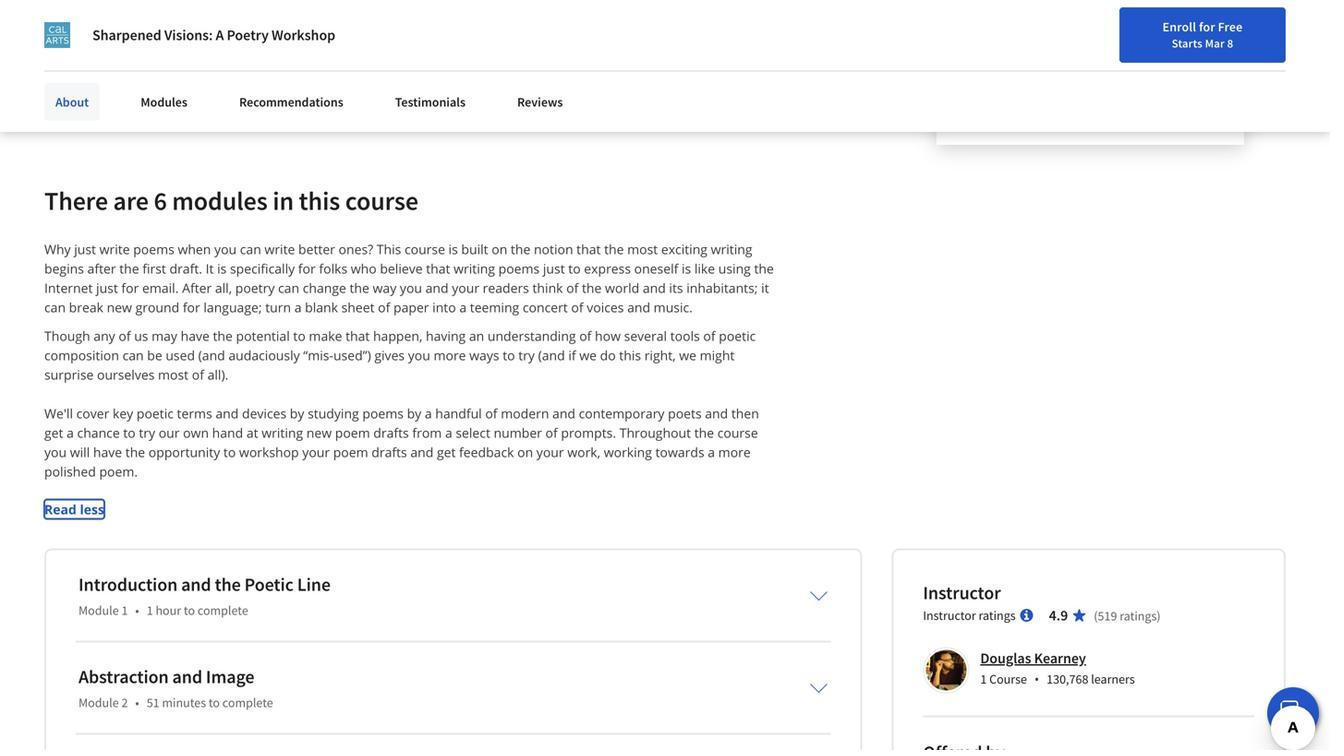 Task type: locate. For each thing, give the bounding box(es) containing it.
writing up using
[[711, 240, 752, 258]]

0 vertical spatial just
[[74, 240, 96, 258]]

using
[[718, 260, 751, 277]]

for down after
[[183, 299, 200, 316]]

to down notion
[[568, 260, 581, 277]]

0 horizontal spatial by
[[290, 405, 304, 422]]

1 vertical spatial in
[[273, 185, 294, 217]]

just down notion
[[543, 260, 565, 277]]

0 horizontal spatial new
[[107, 299, 132, 316]]

to
[[568, 260, 581, 277], [293, 327, 306, 345], [503, 347, 515, 364], [123, 424, 136, 442], [223, 444, 236, 461], [184, 602, 195, 619], [209, 695, 220, 711]]

and down from
[[410, 444, 434, 461]]

this inside 'though any of us may have the potential to make that happen, having an understanding of how several tools of poetic composition can be used (and audaciously "mis-used") gives you more ways to try (and if we do this right, we might surprise ourselves most of all). we'll cover key poetic terms and devices by studying poems by a handful of modern and contemporary poets and then get a chance to try our own hand at writing new poem drafts from a select number of prompts. throughout the course you will have the opportunity to workshop your poem drafts and get feedback on your work, working towards a more polished poem.'
[[619, 347, 641, 364]]

None search field
[[264, 12, 568, 48]]

poems up readers
[[498, 260, 540, 277]]

will
[[70, 444, 90, 461]]

course up the 'believe'
[[405, 240, 445, 258]]

modules
[[141, 94, 187, 110]]

0 vertical spatial new
[[107, 299, 132, 316]]

1 vertical spatial it
[[761, 279, 769, 297]]

1 horizontal spatial (and
[[538, 347, 565, 364]]

to right hour
[[184, 602, 195, 619]]

1 vertical spatial drafts
[[372, 444, 407, 461]]

2 vertical spatial on
[[517, 444, 533, 461]]

exciting
[[661, 240, 708, 258]]

the left notion
[[511, 240, 530, 258]]

get
[[44, 424, 63, 442], [437, 444, 456, 461]]

the down poets
[[694, 424, 714, 442]]

the down "language;"
[[213, 327, 233, 345]]

• down douglas kearney link
[[1034, 671, 1039, 688]]

and down oneself
[[643, 279, 666, 297]]

for up mar
[[1199, 18, 1215, 35]]

work,
[[567, 444, 600, 461]]

complete down poetic
[[198, 602, 248, 619]]

introduction and the poetic line module 1 • 1 hour to complete
[[79, 573, 331, 619]]

1 horizontal spatial get
[[437, 444, 456, 461]]

ratings right 519
[[1120, 608, 1157, 625]]

of up the might
[[703, 327, 716, 345]]

cover
[[76, 405, 109, 422]]

0 vertical spatial poems
[[133, 240, 174, 258]]

can up turn
[[278, 279, 299, 297]]

1 horizontal spatial new
[[306, 424, 332, 442]]

1 module from the top
[[79, 602, 119, 619]]

believe
[[380, 260, 423, 277]]

we down tools
[[679, 347, 696, 364]]

this up better
[[299, 185, 340, 217]]

is left built
[[448, 240, 458, 258]]

poetic up the might
[[719, 327, 756, 345]]

0 horizontal spatial write
[[99, 240, 130, 258]]

coursera career certificate image
[[937, 0, 1244, 144]]

your inside the "why just write poems when you can write better ones? this course is built on the notion that the most exciting writing begins after the first draft. it is specifically for folks who believe that writing poems just to express oneself is like using the internet just for email. after all, poetry can change the way you and your readers think of the world and its inhabitants; it can break new ground for language; turn a blank sheet of paper into a teeming concert of voices and music."
[[452, 279, 479, 297]]

the up sheet
[[350, 279, 369, 297]]

0 horizontal spatial is
[[217, 260, 227, 277]]

most down used
[[158, 366, 189, 384]]

any
[[94, 327, 115, 345]]

1 vertical spatial that
[[426, 260, 450, 277]]

0 horizontal spatial try
[[139, 424, 155, 442]]

have down chance
[[93, 444, 122, 461]]

a up from
[[425, 405, 432, 422]]

inhabitants;
[[686, 279, 758, 297]]

built
[[461, 240, 488, 258]]

1 vertical spatial •
[[1034, 671, 1039, 688]]

music.
[[654, 299, 693, 316]]

it
[[114, 70, 123, 88], [761, 279, 769, 297]]

to inside the "why just write poems when you can write better ones? this course is built on the notion that the most exciting writing begins after the first draft. it is specifically for folks who believe that writing poems just to express oneself is like using the internet just for email. after all, poetry can change the way you and your readers think of the world and its inhabitants; it can break new ground for language; turn a blank sheet of paper into a teeming concert of voices and music."
[[568, 260, 581, 277]]

1 we from the left
[[579, 347, 597, 364]]

1 left hour
[[147, 602, 153, 619]]

0 vertical spatial poem
[[335, 424, 370, 442]]

0 horizontal spatial writing
[[262, 424, 303, 442]]

that
[[577, 240, 601, 258], [426, 260, 450, 277], [346, 327, 370, 345]]

0 vertical spatial writing
[[711, 240, 752, 258]]

just down "after"
[[96, 279, 118, 297]]

module
[[79, 602, 119, 619], [79, 695, 119, 711]]

2 module from the top
[[79, 695, 119, 711]]

ratings up douglas
[[979, 608, 1016, 624]]

from
[[412, 424, 442, 442]]

poems up first
[[133, 240, 174, 258]]

1 horizontal spatial write
[[265, 240, 295, 258]]

1 vertical spatial new
[[306, 424, 332, 442]]

new down 'studying'
[[306, 424, 332, 442]]

complete down image
[[222, 695, 273, 711]]

1 vertical spatial on
[[492, 240, 507, 258]]

your
[[267, 70, 295, 88], [452, 279, 479, 297], [302, 444, 330, 461], [536, 444, 564, 461]]

module inside abstraction and image module 2 • 51 minutes to complete
[[79, 695, 119, 711]]

polished
[[44, 463, 96, 481]]

have up used
[[181, 327, 210, 345]]

and left then
[[705, 405, 728, 422]]

for down better
[[298, 260, 316, 277]]

and up hand
[[216, 405, 239, 422]]

1 horizontal spatial in
[[273, 185, 294, 217]]

1 vertical spatial get
[[437, 444, 456, 461]]

workshop
[[239, 444, 299, 461]]

51
[[147, 695, 159, 711]]

module down introduction
[[79, 602, 119, 619]]

workshop
[[272, 26, 335, 44]]

0 vertical spatial it
[[114, 70, 123, 88]]

is left the 'like'
[[682, 260, 691, 277]]

1 vertical spatial module
[[79, 695, 119, 711]]

a right turn
[[294, 299, 302, 316]]

1 horizontal spatial this
[[619, 347, 641, 364]]

instructor up instructor ratings
[[923, 582, 1001, 605]]

your up recommendations
[[267, 70, 295, 88]]

write up the specifically
[[265, 240, 295, 258]]

we
[[579, 347, 597, 364], [679, 347, 696, 364]]

0 vertical spatial have
[[181, 327, 210, 345]]

0 vertical spatial •
[[135, 602, 139, 619]]

0 horizontal spatial we
[[579, 347, 597, 364]]

menu item
[[999, 18, 1118, 79]]

instructor up douglas kearney icon at the bottom right of the page
[[923, 608, 976, 624]]

of left us
[[119, 327, 131, 345]]

1 vertical spatial poems
[[498, 260, 540, 277]]

starts
[[1172, 36, 1203, 51]]

• right 2
[[135, 695, 139, 711]]

more down then
[[718, 444, 751, 461]]

1 horizontal spatial we
[[679, 347, 696, 364]]

like
[[694, 260, 715, 277]]

to right minutes
[[209, 695, 220, 711]]

course down then
[[717, 424, 758, 442]]

try
[[518, 347, 535, 364], [139, 424, 155, 442]]

2 vertical spatial writing
[[262, 424, 303, 442]]

1 horizontal spatial have
[[181, 327, 210, 345]]

then
[[731, 405, 759, 422]]

more
[[434, 347, 466, 364], [718, 444, 751, 461]]

0 horizontal spatial on
[[126, 70, 142, 88]]

(and up all).
[[198, 347, 225, 364]]

try left our
[[139, 424, 155, 442]]

1 left the course
[[980, 671, 987, 688]]

poems
[[133, 240, 174, 258], [498, 260, 540, 277], [362, 405, 404, 422]]

1 vertical spatial this
[[619, 347, 641, 364]]

testimonials
[[395, 94, 466, 110]]

0 vertical spatial this
[[299, 185, 340, 217]]

this
[[299, 185, 340, 217], [619, 347, 641, 364]]

less
[[80, 501, 104, 518]]

• down introduction
[[135, 602, 139, 619]]

2 instructor from the top
[[923, 608, 976, 624]]

2 horizontal spatial writing
[[711, 240, 752, 258]]

1 horizontal spatial on
[[492, 240, 507, 258]]

2 horizontal spatial that
[[577, 240, 601, 258]]

0 vertical spatial most
[[627, 240, 658, 258]]

an
[[469, 327, 484, 345]]

2 write from the left
[[265, 240, 295, 258]]

0 horizontal spatial this
[[299, 185, 340, 217]]

0 horizontal spatial most
[[158, 366, 189, 384]]

select
[[456, 424, 490, 442]]

0 vertical spatial in
[[252, 70, 264, 88]]

your left work,
[[536, 444, 564, 461]]

most up oneself
[[627, 240, 658, 258]]

it right share
[[114, 70, 123, 88]]

• inside introduction and the poetic line module 1 • 1 hour to complete
[[135, 602, 139, 619]]

and up minutes
[[172, 666, 202, 689]]

chat with us image
[[1278, 699, 1308, 729]]

writing down built
[[454, 260, 495, 277]]

2 horizontal spatial on
[[517, 444, 533, 461]]

"mis-
[[303, 347, 333, 364]]

visions:
[[164, 26, 213, 44]]

0 vertical spatial get
[[44, 424, 63, 442]]

it right inhabitants;
[[761, 279, 769, 297]]

1 vertical spatial poetic
[[137, 405, 174, 422]]

and up into
[[425, 279, 449, 297]]

new
[[107, 299, 132, 316], [306, 424, 332, 442]]

after
[[182, 279, 212, 297]]

more down having
[[434, 347, 466, 364]]

a up will
[[67, 424, 74, 442]]

2 vertical spatial poems
[[362, 405, 404, 422]]

by
[[290, 405, 304, 422], [407, 405, 421, 422]]

there are 6 modules in this course
[[44, 185, 418, 217]]

1 horizontal spatial by
[[407, 405, 421, 422]]

poetry
[[227, 26, 269, 44]]

into
[[432, 299, 456, 316]]

about
[[55, 94, 89, 110]]

1 vertical spatial instructor
[[923, 608, 976, 624]]

complete inside introduction and the poetic line module 1 • 1 hour to complete
[[198, 602, 248, 619]]

0 vertical spatial complete
[[198, 602, 248, 619]]

that up "express"
[[577, 240, 601, 258]]

0 horizontal spatial (and
[[198, 347, 225, 364]]

0 vertical spatial module
[[79, 602, 119, 619]]

0 horizontal spatial poetic
[[137, 405, 174, 422]]

2 vertical spatial course
[[717, 424, 758, 442]]

(
[[1094, 608, 1098, 625]]

1 instructor from the top
[[923, 582, 1001, 605]]

though
[[44, 327, 90, 345]]

2 vertical spatial that
[[346, 327, 370, 345]]

social
[[145, 70, 181, 88]]

key
[[113, 405, 133, 422]]

1 vertical spatial most
[[158, 366, 189, 384]]

1 horizontal spatial most
[[627, 240, 658, 258]]

can down the internet
[[44, 299, 66, 316]]

1 vertical spatial complete
[[222, 695, 273, 711]]

your up into
[[452, 279, 479, 297]]

1 horizontal spatial poems
[[362, 405, 404, 422]]

and up prompts.
[[552, 405, 575, 422]]

1 horizontal spatial writing
[[454, 260, 495, 277]]

by up from
[[407, 405, 421, 422]]

who
[[351, 260, 377, 277]]

1 write from the left
[[99, 240, 130, 258]]

media
[[184, 70, 223, 88]]

sharpened
[[92, 26, 161, 44]]

complete inside abstraction and image module 2 • 51 minutes to complete
[[222, 695, 273, 711]]

just
[[74, 240, 96, 258], [543, 260, 565, 277], [96, 279, 118, 297]]

1 vertical spatial more
[[718, 444, 751, 461]]

write
[[99, 240, 130, 258], [265, 240, 295, 258]]

2 horizontal spatial 1
[[980, 671, 987, 688]]

module left 2
[[79, 695, 119, 711]]

0 vertical spatial more
[[434, 347, 466, 364]]

new up the any
[[107, 299, 132, 316]]

coursera image
[[22, 15, 139, 45]]

8
[[1227, 36, 1233, 51]]

(and
[[198, 347, 225, 364], [538, 347, 565, 364]]

a right into
[[459, 299, 467, 316]]

testimonials link
[[384, 83, 477, 121]]

can up the specifically
[[240, 240, 261, 258]]

2 horizontal spatial poems
[[498, 260, 540, 277]]

ground
[[135, 299, 179, 316]]

get down we'll
[[44, 424, 63, 442]]

1 vertical spatial course
[[405, 240, 445, 258]]

write up "after"
[[99, 240, 130, 258]]

new inside the "why just write poems when you can write better ones? this course is built on the notion that the most exciting writing begins after the first draft. it is specifically for folks who believe that writing poems just to express oneself is like using the internet just for email. after all, poetry can change the way you and your readers think of the world and its inhabitants; it can break new ground for language; turn a blank sheet of paper into a teeming concert of voices and music."
[[107, 299, 132, 316]]

1 horizontal spatial poetic
[[719, 327, 756, 345]]

tools
[[670, 327, 700, 345]]

1 vertical spatial have
[[93, 444, 122, 461]]

douglas
[[980, 650, 1031, 668]]

feedback
[[459, 444, 514, 461]]

0 vertical spatial poetic
[[719, 327, 756, 345]]

of
[[566, 279, 579, 297], [378, 299, 390, 316], [571, 299, 583, 316], [119, 327, 131, 345], [579, 327, 592, 345], [703, 327, 716, 345], [192, 366, 204, 384], [485, 405, 497, 422], [545, 424, 558, 442]]

turn
[[265, 299, 291, 316]]

poem.
[[99, 463, 138, 481]]

2 vertical spatial •
[[135, 695, 139, 711]]

world
[[605, 279, 639, 297]]

this right 'do'
[[619, 347, 641, 364]]

you right when on the top left of the page
[[214, 240, 237, 258]]

0 vertical spatial instructor
[[923, 582, 1001, 605]]

1 horizontal spatial try
[[518, 347, 535, 364]]

in right modules at the top of the page
[[273, 185, 294, 217]]

get down from
[[437, 444, 456, 461]]

by right devices
[[290, 405, 304, 422]]

poem
[[335, 424, 370, 442], [333, 444, 368, 461]]

can inside 'though any of us may have the potential to make that happen, having an understanding of how several tools of poetic composition can be used (and audaciously "mis-used") gives you more ways to try (and if we do this right, we might surprise ourselves most of all). we'll cover key poetic terms and devices by studying poems by a handful of modern and contemporary poets and then get a chance to try our own hand at writing new poem drafts from a select number of prompts. throughout the course you will have the opportunity to workshop your poem drafts and get feedback on your work, working towards a more polished poem.'
[[122, 347, 144, 364]]

most inside the "why just write poems when you can write better ones? this course is built on the notion that the most exciting writing begins after the first draft. it is specifically for folks who believe that writing poems just to express oneself is like using the internet just for email. after all, poetry can change the way you and your readers think of the world and its inhabitants; it can break new ground for language; turn a blank sheet of paper into a teeming concert of voices and music."
[[627, 240, 658, 258]]

can up ourselves
[[122, 347, 144, 364]]

on down number
[[517, 444, 533, 461]]

several
[[624, 327, 667, 345]]

complete
[[198, 602, 248, 619], [222, 695, 273, 711]]

instructor ratings
[[923, 608, 1016, 624]]

1 horizontal spatial it
[[761, 279, 769, 297]]

you up paper
[[400, 279, 422, 297]]

all,
[[215, 279, 232, 297]]

the up "express"
[[604, 240, 624, 258]]

the left poetic
[[215, 573, 241, 596]]

0 horizontal spatial that
[[346, 327, 370, 345]]

module inside introduction and the poetic line module 1 • 1 hour to complete
[[79, 602, 119, 619]]



Task type: describe. For each thing, give the bounding box(es) containing it.
1 vertical spatial try
[[139, 424, 155, 442]]

begins
[[44, 260, 84, 277]]

it inside the "why just write poems when you can write better ones? this course is built on the notion that the most exciting writing begins after the first draft. it is specifically for folks who believe that writing poems just to express oneself is like using the internet just for email. after all, poetry can change the way you and your readers think of the world and its inhabitants; it can break new ground for language; turn a blank sheet of paper into a teeming concert of voices and music."
[[761, 279, 769, 297]]

)
[[1157, 608, 1161, 625]]

be
[[147, 347, 162, 364]]

2 vertical spatial just
[[96, 279, 118, 297]]

• inside douglas kearney 1 course • 130,768 learners
[[1034, 671, 1039, 688]]

performance
[[298, 70, 377, 88]]

of left how
[[579, 327, 592, 345]]

and down world
[[627, 299, 650, 316]]

instructor for instructor ratings
[[923, 608, 976, 624]]

specifically
[[230, 260, 295, 277]]

why
[[44, 240, 71, 258]]

2 (and from the left
[[538, 347, 565, 364]]

how
[[595, 327, 621, 345]]

number
[[494, 424, 542, 442]]

and right media
[[226, 70, 249, 88]]

all).
[[207, 366, 228, 384]]

throughout
[[620, 424, 691, 442]]

for inside enroll for free starts mar 8
[[1199, 18, 1215, 35]]

1 horizontal spatial 1
[[147, 602, 153, 619]]

language;
[[204, 299, 262, 316]]

we'll
[[44, 405, 73, 422]]

4.9
[[1049, 607, 1068, 625]]

0 vertical spatial drafts
[[373, 424, 409, 442]]

for left email.
[[121, 279, 139, 297]]

1 vertical spatial writing
[[454, 260, 495, 277]]

1 inside douglas kearney 1 course • 130,768 learners
[[980, 671, 987, 688]]

douglas kearney link
[[980, 650, 1086, 668]]

used")
[[333, 347, 371, 364]]

sheet
[[341, 299, 375, 316]]

poets
[[668, 405, 702, 422]]

hand
[[212, 424, 243, 442]]

the left first
[[119, 260, 139, 277]]

recommendations
[[239, 94, 343, 110]]

0 horizontal spatial poems
[[133, 240, 174, 258]]

think
[[532, 279, 563, 297]]

internet
[[44, 279, 93, 297]]

share
[[76, 70, 111, 88]]

when
[[178, 240, 211, 258]]

• inside abstraction and image module 2 • 51 minutes to complete
[[135, 695, 139, 711]]

handful
[[435, 405, 482, 422]]

ways
[[469, 347, 499, 364]]

a
[[216, 26, 224, 44]]

contemporary
[[579, 405, 665, 422]]

teeming
[[470, 299, 519, 316]]

modules link
[[130, 83, 199, 121]]

to left make
[[293, 327, 306, 345]]

surprise
[[44, 366, 94, 384]]

having
[[426, 327, 466, 345]]

your down 'studying'
[[302, 444, 330, 461]]

519
[[1098, 608, 1117, 625]]

might
[[700, 347, 735, 364]]

2 we from the left
[[679, 347, 696, 364]]

and inside abstraction and image module 2 • 51 minutes to complete
[[172, 666, 202, 689]]

instructor for instructor
[[923, 582, 1001, 605]]

to down hand
[[223, 444, 236, 461]]

ourselves
[[97, 366, 155, 384]]

course inside 'though any of us may have the potential to make that happen, having an understanding of how several tools of poetic composition can be used (and audaciously "mis-used") gives you more ways to try (and if we do this right, we might surprise ourselves most of all). we'll cover key poetic terms and devices by studying poems by a handful of modern and contemporary poets and then get a chance to try our own hand at writing new poem drafts from a select number of prompts. throughout the course you will have the opportunity to workshop your poem drafts and get feedback on your work, working towards a more polished poem.'
[[717, 424, 758, 442]]

readers
[[483, 279, 529, 297]]

of up select in the bottom of the page
[[485, 405, 497, 422]]

douglas kearney image
[[926, 651, 966, 691]]

email.
[[142, 279, 179, 297]]

mar
[[1205, 36, 1225, 51]]

happen,
[[373, 327, 422, 345]]

poems inside 'though any of us may have the potential to make that happen, having an understanding of how several tools of poetic composition can be used (and audaciously "mis-used") gives you more ways to try (and if we do this right, we might surprise ourselves most of all). we'll cover key poetic terms and devices by studying poems by a handful of modern and contemporary poets and then get a chance to try our own hand at writing new poem drafts from a select number of prompts. throughout the course you will have the opportunity to workshop your poem drafts and get feedback on your work, working towards a more polished poem.'
[[362, 405, 404, 422]]

our
[[159, 424, 180, 442]]

of left all).
[[192, 366, 204, 384]]

concert
[[523, 299, 568, 316]]

though any of us may have the potential to make that happen, having an understanding of how several tools of poetic composition can be used (and audaciously "mis-used") gives you more ways to try (and if we do this right, we might surprise ourselves most of all). we'll cover key poetic terms and devices by studying poems by a handful of modern and contemporary poets and then get a chance to try our own hand at writing new poem drafts from a select number of prompts. throughout the course you will have the opportunity to workshop your poem drafts and get feedback on your work, working towards a more polished poem.
[[44, 327, 762, 481]]

understanding
[[488, 327, 576, 345]]

recommendations link
[[228, 83, 354, 121]]

you up polished
[[44, 444, 67, 461]]

voices
[[587, 299, 624, 316]]

0 vertical spatial try
[[518, 347, 535, 364]]

blank
[[305, 299, 338, 316]]

0 horizontal spatial in
[[252, 70, 264, 88]]

break
[[69, 299, 103, 316]]

0 vertical spatial that
[[577, 240, 601, 258]]

1 horizontal spatial is
[[448, 240, 458, 258]]

read less button
[[44, 500, 104, 519]]

introduction
[[79, 573, 178, 596]]

1 (and from the left
[[198, 347, 225, 364]]

chance
[[77, 424, 120, 442]]

new inside 'though any of us may have the potential to make that happen, having an understanding of how several tools of poetic composition can be used (and audaciously "mis-used") gives you more ways to try (and if we do this right, we might surprise ourselves most of all). we'll cover key poetic terms and devices by studying poems by a handful of modern and contemporary poets and then get a chance to try our own hand at writing new poem drafts from a select number of prompts. throughout the course you will have the opportunity to workshop your poem drafts and get feedback on your work, working towards a more polished poem.'
[[306, 424, 332, 442]]

own
[[183, 424, 209, 442]]

make
[[309, 327, 342, 345]]

terms
[[177, 405, 212, 422]]

of left voices
[[571, 299, 583, 316]]

and inside introduction and the poetic line module 1 • 1 hour to complete
[[181, 573, 211, 596]]

enroll
[[1163, 18, 1196, 35]]

the right using
[[754, 260, 774, 277]]

minutes
[[162, 695, 206, 711]]

if
[[568, 347, 576, 364]]

course inside the "why just write poems when you can write better ones? this course is built on the notion that the most exciting writing begins after the first draft. it is specifically for folks who believe that writing poems just to express oneself is like using the internet just for email. after all, poetry can change the way you and your readers think of the world and its inhabitants; it can break new ground for language; turn a blank sheet of paper into a teeming concert of voices and music."
[[405, 240, 445, 258]]

to inside introduction and the poetic line module 1 • 1 hour to complete
[[184, 602, 195, 619]]

are
[[113, 185, 149, 217]]

enroll for free starts mar 8
[[1163, 18, 1243, 51]]

of right think
[[566, 279, 579, 297]]

0 horizontal spatial more
[[434, 347, 466, 364]]

the up voices
[[582, 279, 602, 297]]

read less
[[44, 501, 104, 518]]

abstraction and image module 2 • 51 minutes to complete
[[79, 666, 273, 711]]

modules
[[172, 185, 268, 217]]

the up the 'poem.'
[[125, 444, 145, 461]]

kearney
[[1034, 650, 1086, 668]]

0 horizontal spatial 1
[[121, 602, 128, 619]]

sharpened visions: a poetry workshop
[[92, 26, 335, 44]]

on inside the "why just write poems when you can write better ones? this course is built on the notion that the most exciting writing begins after the first draft. it is specifically for folks who believe that writing poems just to express oneself is like using the internet just for email. after all, poetry can change the way you and your readers think of the world and its inhabitants; it can break new ground for language; turn a blank sheet of paper into a teeming concert of voices and music."
[[492, 240, 507, 258]]

to down key
[[123, 424, 136, 442]]

image
[[206, 666, 254, 689]]

0 horizontal spatial get
[[44, 424, 63, 442]]

of down way
[[378, 299, 390, 316]]

2
[[121, 695, 128, 711]]

california institute of the arts image
[[44, 22, 70, 48]]

0 vertical spatial on
[[126, 70, 142, 88]]

1 by from the left
[[290, 405, 304, 422]]

gives
[[374, 347, 405, 364]]

on inside 'though any of us may have the potential to make that happen, having an understanding of how several tools of poetic composition can be used (and audaciously "mis-used") gives you more ways to try (and if we do this right, we might surprise ourselves most of all). we'll cover key poetic terms and devices by studying poems by a handful of modern and contemporary poets and then get a chance to try our own hand at writing new poem drafts from a select number of prompts. throughout the course you will have the opportunity to workshop your poem drafts and get feedback on your work, working towards a more polished poem.'
[[517, 444, 533, 461]]

to right ways
[[503, 347, 515, 364]]

that inside 'though any of us may have the potential to make that happen, having an understanding of how several tools of poetic composition can be used (and audaciously "mis-used") gives you more ways to try (and if we do this right, we might surprise ourselves most of all). we'll cover key poetic terms and devices by studying poems by a handful of modern and contemporary poets and then get a chance to try our own hand at writing new poem drafts from a select number of prompts. throughout the course you will have the opportunity to workshop your poem drafts and get feedback on your work, working towards a more polished poem.'
[[346, 327, 370, 345]]

1 vertical spatial poem
[[333, 444, 368, 461]]

potential
[[236, 327, 290, 345]]

2 by from the left
[[407, 405, 421, 422]]

first
[[142, 260, 166, 277]]

1 horizontal spatial more
[[718, 444, 751, 461]]

0 vertical spatial course
[[345, 185, 418, 217]]

the inside introduction and the poetic line module 1 • 1 hour to complete
[[215, 573, 241, 596]]

you down happen, at the top left of the page
[[408, 347, 430, 364]]

1 horizontal spatial ratings
[[1120, 608, 1157, 625]]

express
[[584, 260, 631, 277]]

a right from
[[445, 424, 452, 442]]

this
[[377, 240, 401, 258]]

most inside 'though any of us may have the potential to make that happen, having an understanding of how several tools of poetic composition can be used (and audaciously "mis-used") gives you more ways to try (and if we do this right, we might surprise ourselves most of all). we'll cover key poetic terms and devices by studying poems by a handful of modern and contemporary poets and then get a chance to try our own hand at writing new poem drafts from a select number of prompts. throughout the course you will have the opportunity to workshop your poem drafts and get feedback on your work, working towards a more polished poem.'
[[158, 366, 189, 384]]

0 horizontal spatial it
[[114, 70, 123, 88]]

2 horizontal spatial is
[[682, 260, 691, 277]]

reviews
[[517, 94, 563, 110]]

0 horizontal spatial ratings
[[979, 608, 1016, 624]]

1 horizontal spatial that
[[426, 260, 450, 277]]

paper
[[393, 299, 429, 316]]

may
[[152, 327, 177, 345]]

us
[[134, 327, 148, 345]]

writing inside 'though any of us may have the potential to make that happen, having an understanding of how several tools of poetic composition can be used (and audaciously "mis-used") gives you more ways to try (and if we do this right, we might surprise ourselves most of all). we'll cover key poetic terms and devices by studying poems by a handful of modern and contemporary poets and then get a chance to try our own hand at writing new poem drafts from a select number of prompts. throughout the course you will have the opportunity to workshop your poem drafts and get feedback on your work, working towards a more polished poem.'
[[262, 424, 303, 442]]

learners
[[1091, 671, 1135, 688]]

1 vertical spatial just
[[543, 260, 565, 277]]

there
[[44, 185, 108, 217]]

studying
[[308, 405, 359, 422]]

do
[[600, 347, 616, 364]]

0 horizontal spatial have
[[93, 444, 122, 461]]

to inside abstraction and image module 2 • 51 minutes to complete
[[209, 695, 220, 711]]

of down modern
[[545, 424, 558, 442]]

about link
[[44, 83, 100, 121]]

a right towards
[[708, 444, 715, 461]]



Task type: vqa. For each thing, say whether or not it's contained in the screenshot.
We
yes



